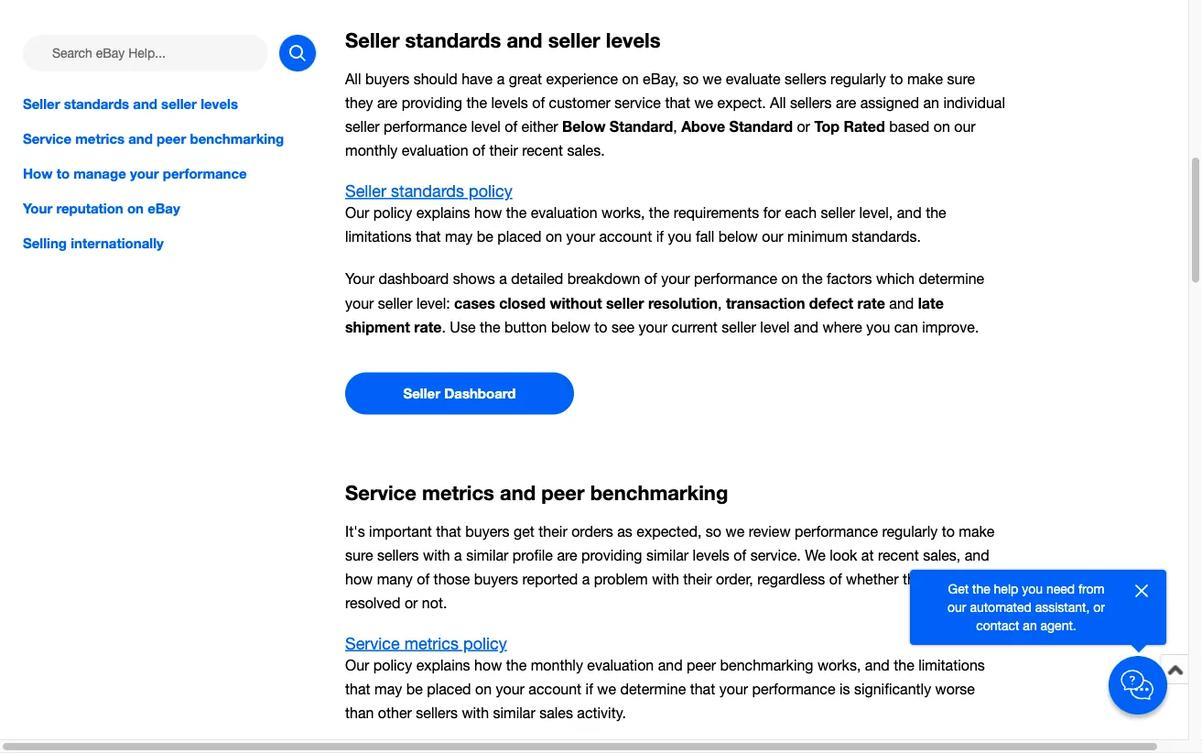 Task type: describe. For each thing, give the bounding box(es) containing it.
service.
[[751, 547, 801, 564]]

if inside service metrics policy our policy explains how the monthly evaluation and peer benchmarking works, and the limitations that may be placed on your account if we determine that your performance is significantly worse than other sellers with similar sales activity.
[[586, 680, 594, 697]]

profile
[[513, 547, 553, 564]]

below standard , above standard or top rated
[[563, 118, 886, 135]]

orders
[[572, 523, 614, 540]]

so for expected,
[[706, 523, 722, 540]]

that inside the seller standards policy our policy explains how the evaluation works, the requirements for each seller level, and the limitations that may be placed on your account if you fall below our minimum standards.
[[416, 228, 441, 245]]

metrics inside service metrics policy our policy explains how the monthly evaluation and peer benchmarking works, and the limitations that may be placed on your account if we determine that your performance is significantly worse than other sellers with similar sales activity.
[[405, 633, 459, 653]]

1 vertical spatial level
[[761, 319, 790, 336]]

your inside the seller standards policy our policy explains how the evaluation works, the requirements for each seller level, and the limitations that may be placed on your account if you fall below our minimum standards.
[[567, 228, 595, 245]]

an inside get the help you need from our automated assistant, or contact an agent.
[[1024, 618, 1038, 633]]

regularly for recent
[[883, 523, 938, 540]]

evaluate
[[726, 70, 781, 87]]

service metrics policy our policy explains how the monthly evaluation and peer benchmarking works, and the limitations that may be placed on your account if we determine that your performance is significantly worse than other sellers with similar sales activity.
[[345, 633, 986, 721]]

sellers inside it's important that buyers get their orders as expected, so we review performance regularly to make sure sellers with a similar profile are providing similar levels of service. we look at recent sales, and how many of those buyers reported a problem with their order, regardless of whether the issue was resolved or not.
[[377, 547, 419, 564]]

a up those
[[454, 547, 462, 564]]

a left 'problem'
[[582, 570, 590, 587]]

similar down expected,
[[647, 547, 689, 564]]

buyers inside all buyers should have a great experience on ebay, so we evaluate sellers regularly to make sure they are providing the levels of customer service that we expect. all sellers are assigned an individual seller performance level of either
[[365, 70, 410, 87]]

seller up how
[[23, 95, 60, 112]]

seller standards and seller levels link
[[23, 93, 316, 114]]

experience
[[547, 70, 618, 87]]

sales
[[540, 704, 573, 721]]

seller standards policy link
[[345, 181, 513, 200]]

2 vertical spatial buyers
[[474, 570, 519, 587]]

above
[[682, 118, 726, 135]]

are inside it's important that buyers get their orders as expected, so we review performance regularly to make sure sellers with a similar profile are providing similar levels of service. we look at recent sales, and how many of those buyers reported a problem with their order, regardless of whether the issue was resolved or not.
[[557, 547, 578, 564]]

seller inside your dashboard shows a detailed breakdown of your performance on the factors which determine your seller level:
[[378, 295, 413, 311]]

below
[[563, 118, 606, 135]]

1 vertical spatial all
[[771, 94, 787, 111]]

reported
[[523, 570, 578, 587]]

current
[[672, 319, 718, 336]]

1 vertical spatial standards
[[64, 95, 129, 112]]

seller inside 'link'
[[404, 385, 441, 402]]

improve.
[[923, 319, 980, 336]]

the inside your dashboard shows a detailed breakdown of your performance on the factors which determine your seller level:
[[803, 270, 823, 287]]

that inside it's important that buyers get their orders as expected, so we review performance regularly to make sure sellers with a similar profile are providing similar levels of service. we look at recent sales, and how many of those buyers reported a problem with their order, regardless of whether the issue was resolved or not.
[[436, 523, 462, 540]]

standards inside the seller standards policy our policy explains how the evaluation works, the requirements for each seller level, and the limitations that may be placed on your account if you fall below our minimum standards.
[[391, 181, 464, 200]]

it's
[[345, 523, 365, 540]]

standards.
[[852, 228, 922, 245]]

issue
[[928, 570, 962, 587]]

performance inside your dashboard shows a detailed breakdown of your performance on the factors which determine your seller level:
[[695, 270, 778, 287]]

how for metrics
[[475, 656, 502, 673]]

cases
[[455, 294, 495, 311]]

levels up service metrics and peer benchmarking 'link'
[[201, 95, 238, 112]]

assigned
[[861, 94, 920, 111]]

seller up "see" at right top
[[606, 294, 644, 311]]

sales.
[[567, 142, 605, 159]]

1 vertical spatial seller standards and seller levels
[[23, 95, 238, 112]]

the inside all buyers should have a great experience on ebay, so we evaluate sellers regularly to make sure they are providing the levels of customer service that we expect. all sellers are assigned an individual seller performance level of either
[[467, 94, 487, 111]]

worse
[[936, 680, 976, 697]]

0 vertical spatial with
[[423, 547, 450, 564]]

defect
[[810, 294, 854, 311]]

service metrics and peer benchmarking inside service metrics and peer benchmarking 'link'
[[23, 130, 284, 147]]

seller down transaction
[[722, 319, 757, 336]]

contact
[[977, 618, 1020, 633]]

can
[[895, 319, 919, 336]]

levels inside it's important that buyers get their orders as expected, so we review performance regularly to make sure sellers with a similar profile are providing similar levels of service. we look at recent sales, and how many of those buyers reported a problem with their order, regardless of whether the issue was resolved or not.
[[693, 547, 730, 564]]

detailed
[[512, 270, 564, 287]]

seller standards policy our policy explains how the evaluation works, the requirements for each seller level, and the limitations that may be placed on your account if you fall below our minimum standards.
[[345, 181, 947, 245]]

service metrics policy link
[[345, 633, 507, 653]]

we inside service metrics policy our policy explains how the monthly evaluation and peer benchmarking works, and the limitations that may be placed on your account if we determine that your performance is significantly worse than other sellers with similar sales activity.
[[598, 680, 617, 697]]

sure for all buyers should have a great experience on ebay, so we evaluate sellers regularly to make sure they are providing the levels of customer service that we expect. all sellers are assigned an individual seller performance level of either
[[948, 70, 976, 87]]

than
[[345, 704, 374, 721]]

on left ebay
[[127, 200, 144, 216]]

service
[[615, 94, 661, 111]]

top
[[815, 118, 840, 135]]

assistant,
[[1036, 600, 1091, 615]]

recent inside it's important that buyers get their orders as expected, so we review performance regularly to make sure sellers with a similar profile are providing similar levels of service. we look at recent sales, and how many of those buyers reported a problem with their order, regardless of whether the issue was resolved or not.
[[879, 547, 920, 564]]

significantly
[[855, 680, 932, 697]]

1 horizontal spatial you
[[867, 319, 891, 336]]

performance down service metrics and peer benchmarking 'link'
[[163, 165, 247, 181]]

on inside based on our monthly evaluation of their recent sales.
[[934, 118, 951, 135]]

where
[[823, 319, 863, 336]]

have
[[462, 70, 493, 87]]

metrics inside 'link'
[[75, 130, 125, 147]]

shows
[[453, 270, 496, 287]]

was
[[966, 570, 992, 587]]

many
[[377, 570, 413, 587]]

selling internationally link
[[23, 233, 316, 253]]

expected,
[[637, 523, 702, 540]]

reputation
[[56, 200, 123, 216]]

1 vertical spatial with
[[652, 570, 680, 587]]

we up above
[[695, 94, 714, 111]]

dashboard
[[444, 385, 516, 402]]

how for standards
[[475, 204, 502, 221]]

on inside your dashboard shows a detailed breakdown of your performance on the factors which determine your seller level:
[[782, 270, 798, 287]]

factors
[[827, 270, 873, 287]]

may inside the seller standards policy our policy explains how the evaluation works, the requirements for each seller level, and the limitations that may be placed on your account if you fall below our minimum standards.
[[445, 228, 473, 245]]

account inside the seller standards policy our policy explains how the evaluation works, the requirements for each seller level, and the limitations that may be placed on your account if you fall below our minimum standards.
[[600, 228, 652, 245]]

of up not.
[[417, 570, 430, 587]]

below inside the seller standards policy our policy explains how the evaluation works, the requirements for each seller level, and the limitations that may be placed on your account if you fall below our minimum standards.
[[719, 228, 758, 245]]

sellers up top
[[791, 94, 832, 111]]

ebay,
[[643, 70, 679, 87]]

1 standard from the left
[[610, 118, 674, 135]]

levels inside all buyers should have a great experience on ebay, so we evaluate sellers regularly to make sure they are providing the levels of customer service that we expect. all sellers are assigned an individual seller performance level of either
[[491, 94, 528, 111]]

1 horizontal spatial peer
[[542, 480, 585, 505]]

the inside it's important that buyers get their orders as expected, so we review performance regularly to make sure sellers with a similar profile are providing similar levels of service. we look at recent sales, and how many of those buyers reported a problem with their order, regardless of whether the issue was resolved or not.
[[903, 570, 924, 587]]

service inside service metrics and peer benchmarking 'link'
[[23, 130, 72, 147]]

policy down those
[[464, 633, 507, 653]]

should
[[414, 70, 458, 87]]

make for sales,
[[959, 523, 995, 540]]

to inside "how to manage your performance" link
[[56, 165, 70, 181]]

your reputation on ebay
[[23, 200, 180, 216]]

our inside based on our monthly evaluation of their recent sales.
[[955, 118, 976, 135]]

of down look
[[830, 570, 843, 587]]

without
[[550, 294, 602, 311]]

similar inside service metrics policy our policy explains how the monthly evaluation and peer benchmarking works, and the limitations that may be placed on your account if we determine that your performance is significantly worse than other sellers with similar sales activity.
[[493, 704, 536, 721]]

not.
[[422, 594, 447, 611]]

evaluation inside service metrics policy our policy explains how the monthly evaluation and peer benchmarking works, and the limitations that may be placed on your account if we determine that your performance is significantly worse than other sellers with similar sales activity.
[[588, 656, 654, 673]]

each
[[785, 204, 817, 221]]

1 vertical spatial service
[[345, 480, 417, 505]]

performance inside service metrics policy our policy explains how the monthly evaluation and peer benchmarking works, and the limitations that may be placed on your account if we determine that your performance is significantly worse than other sellers with similar sales activity.
[[753, 680, 836, 697]]

providing inside all buyers should have a great experience on ebay, so we evaluate sellers regularly to make sure they are providing the levels of customer service that we expect. all sellers are assigned an individual seller performance level of either
[[402, 94, 463, 111]]

for
[[764, 204, 781, 221]]

review
[[749, 523, 791, 540]]

0 horizontal spatial are
[[377, 94, 398, 111]]

1 vertical spatial their
[[539, 523, 568, 540]]

your for your reputation on ebay
[[23, 200, 52, 216]]

determine inside your dashboard shows a detailed breakdown of your performance on the factors which determine your seller level:
[[919, 270, 985, 287]]

how to manage your performance link
[[23, 163, 316, 183]]

seller dashboard
[[404, 385, 516, 402]]

1 horizontal spatial seller standards and seller levels
[[345, 28, 661, 52]]

selling
[[23, 235, 67, 251]]

requirements
[[674, 204, 760, 221]]

2 horizontal spatial are
[[836, 94, 857, 111]]

and inside it's important that buyers get their orders as expected, so we review performance regularly to make sure sellers with a similar profile are providing similar levels of service. we look at recent sales, and how many of those buyers reported a problem with their order, regardless of whether the issue was resolved or not.
[[965, 547, 990, 564]]

or inside it's important that buyers get their orders as expected, so we review performance regularly to make sure sellers with a similar profile are providing similar levels of service. we look at recent sales, and how many of those buyers reported a problem with their order, regardless of whether the issue was resolved or not.
[[405, 594, 418, 611]]

. use the button below to see your current seller level and where you can improve.
[[442, 319, 980, 336]]

use
[[450, 319, 476, 336]]

of inside based on our monthly evaluation of their recent sales.
[[473, 142, 485, 159]]

resolution
[[649, 294, 718, 311]]

peer inside 'link'
[[157, 130, 186, 147]]

on inside all buyers should have a great experience on ebay, so we evaluate sellers regularly to make sure they are providing the levels of customer service that we expect. all sellers are assigned an individual seller performance level of either
[[623, 70, 639, 87]]

levels up ebay, at the top
[[606, 28, 661, 52]]

we inside it's important that buyers get their orders as expected, so we review performance regularly to make sure sellers with a similar profile are providing similar levels of service. we look at recent sales, and how many of those buyers reported a problem with their order, regardless of whether the issue was resolved or not.
[[726, 523, 745, 540]]

an inside all buyers should have a great experience on ebay, so we evaluate sellers regularly to make sure they are providing the levels of customer service that we expect. all sellers are assigned an individual seller performance level of either
[[924, 94, 940, 111]]

our for service
[[345, 656, 370, 673]]

breakdown
[[568, 270, 641, 287]]

important
[[369, 523, 432, 540]]

regardless
[[758, 570, 826, 587]]

or inside get the help you need from our automated assistant, or contact an agent.
[[1094, 600, 1106, 615]]

and inside the seller standards policy our policy explains how the evaluation works, the requirements for each seller level, and the limitations that may be placed on your account if you fall below our minimum standards.
[[898, 204, 922, 221]]

policy down seller standards policy link
[[374, 204, 412, 221]]

.
[[442, 319, 446, 336]]

get the help you need from our automated assistant, or contact an agent.
[[948, 581, 1106, 633]]

be inside the seller standards policy our policy explains how the evaluation works, the requirements for each seller level, and the limitations that may be placed on your account if you fall below our minimum standards.
[[477, 228, 494, 245]]

of left either
[[505, 118, 518, 135]]

on inside service metrics policy our policy explains how the monthly evaluation and peer benchmarking works, and the limitations that may be placed on your account if we determine that your performance is significantly worse than other sellers with similar sales activity.
[[475, 680, 492, 697]]

expect.
[[718, 94, 766, 111]]

we up expect.
[[703, 70, 722, 87]]

those
[[434, 570, 470, 587]]

1 vertical spatial service metrics and peer benchmarking
[[345, 480, 729, 505]]

help
[[995, 581, 1019, 596]]

placed inside the seller standards policy our policy explains how the evaluation works, the requirements for each seller level, and the limitations that may be placed on your account if you fall below our minimum standards.
[[498, 228, 542, 245]]

either
[[522, 118, 558, 135]]

recent inside based on our monthly evaluation of their recent sales.
[[522, 142, 563, 159]]

late
[[919, 294, 944, 311]]

service inside service metrics policy our policy explains how the monthly evaluation and peer benchmarking works, and the limitations that may be placed on your account if we determine that your performance is significantly worse than other sellers with similar sales activity.
[[345, 633, 400, 653]]

dashboard
[[379, 270, 449, 287]]

seller dashboard link
[[345, 373, 574, 415]]

get
[[514, 523, 535, 540]]

1 vertical spatial benchmarking
[[591, 480, 729, 505]]



Task type: vqa. For each thing, say whether or not it's contained in the screenshot.
the bottom Service metrics and peer benchmarking
yes



Task type: locate. For each thing, give the bounding box(es) containing it.
1 vertical spatial recent
[[879, 547, 920, 564]]

0 vertical spatial providing
[[402, 94, 463, 111]]

2 vertical spatial evaluation
[[588, 656, 654, 673]]

individual
[[944, 94, 1006, 111]]

2 explains from the top
[[417, 656, 471, 673]]

is
[[840, 680, 851, 697]]

activity.
[[577, 704, 627, 721]]

seller left the dashboard on the bottom left of page
[[404, 385, 441, 402]]

seller down they
[[345, 181, 387, 200]]

or down the 'from'
[[1094, 600, 1106, 615]]

a right have
[[497, 70, 505, 87]]

0 vertical spatial sure
[[948, 70, 976, 87]]

as
[[618, 523, 633, 540]]

0 horizontal spatial rate
[[414, 318, 442, 336]]

standards
[[405, 28, 501, 52], [64, 95, 129, 112], [391, 181, 464, 200]]

benchmarking
[[190, 130, 284, 147], [591, 480, 729, 505], [721, 656, 814, 673]]

if up activity.
[[586, 680, 594, 697]]

2 vertical spatial their
[[684, 570, 712, 587]]

at
[[862, 547, 874, 564]]

how up resolved
[[345, 570, 373, 587]]

regularly up sales,
[[883, 523, 938, 540]]

1 horizontal spatial below
[[719, 228, 758, 245]]

1 horizontal spatial their
[[539, 523, 568, 540]]

that inside all buyers should have a great experience on ebay, so we evaluate sellers regularly to make sure they are providing the levels of customer service that we expect. all sellers are assigned an individual seller performance level of either
[[665, 94, 691, 111]]

evaluation up activity.
[[588, 656, 654, 673]]

1 vertical spatial your
[[345, 270, 375, 287]]

on
[[623, 70, 639, 87], [934, 118, 951, 135], [127, 200, 144, 216], [546, 228, 563, 245], [782, 270, 798, 287], [475, 680, 492, 697]]

0 horizontal spatial limitations
[[345, 228, 412, 245]]

so inside all buyers should have a great experience on ebay, so we evaluate sellers regularly to make sure they are providing the levels of customer service that we expect. all sellers are assigned an individual seller performance level of either
[[683, 70, 699, 87]]

your up the shipment
[[345, 270, 375, 287]]

your dashboard shows a detailed breakdown of your performance on the factors which determine your seller level:
[[345, 270, 985, 311]]

explains for metrics
[[417, 656, 471, 673]]

policy up 'shows'
[[469, 181, 513, 200]]

sellers inside service metrics policy our policy explains how the monthly evaluation and peer benchmarking works, and the limitations that may be placed on your account if we determine that your performance is significantly worse than other sellers with similar sales activity.
[[416, 704, 458, 721]]

2 vertical spatial how
[[475, 656, 502, 673]]

0 vertical spatial how
[[475, 204, 502, 221]]

evaluation up seller standards policy link
[[402, 142, 469, 159]]

button
[[505, 319, 547, 336]]

0 horizontal spatial their
[[490, 142, 518, 159]]

monthly up sales
[[531, 656, 583, 673]]

to left "see" at right top
[[595, 319, 608, 336]]

make inside all buyers should have a great experience on ebay, so we evaluate sellers regularly to make sure they are providing the levels of customer service that we expect. all sellers are assigned an individual seller performance level of either
[[908, 70, 944, 87]]

sellers right other
[[416, 704, 458, 721]]

metrics
[[75, 130, 125, 147], [422, 480, 495, 505], [405, 633, 459, 653]]

monthly down they
[[345, 142, 398, 159]]

Search eBay Help... text field
[[23, 35, 268, 71]]

determine up late
[[919, 270, 985, 287]]

0 vertical spatial benchmarking
[[190, 130, 284, 147]]

evaluation inside the seller standards policy our policy explains how the evaluation works, the requirements for each seller level, and the limitations that may be placed on your account if you fall below our minimum standards.
[[531, 204, 598, 221]]

our inside the seller standards policy our policy explains how the evaluation works, the requirements for each seller level, and the limitations that may be placed on your account if you fall below our minimum standards.
[[762, 228, 784, 245]]

seller inside all buyers should have a great experience on ebay, so we evaluate sellers regularly to make sure they are providing the levels of customer service that we expect. all sellers are assigned an individual seller performance level of either
[[345, 118, 380, 135]]

that
[[665, 94, 691, 111], [416, 228, 441, 245], [436, 523, 462, 540], [345, 680, 371, 697], [690, 680, 716, 697]]

, left above
[[674, 118, 678, 135]]

0 horizontal spatial or
[[405, 594, 418, 611]]

performance inside it's important that buyers get their orders as expected, so we review performance regularly to make sure sellers with a similar profile are providing similar levels of service. we look at recent sales, and how many of those buyers reported a problem with their order, regardless of whether the issue was resolved or not.
[[795, 523, 879, 540]]

regularly up assigned
[[831, 70, 887, 87]]

evaluation
[[402, 142, 469, 159], [531, 204, 598, 221], [588, 656, 654, 673]]

get the help you need from our automated assistant, or contact an agent. tooltip
[[940, 580, 1114, 635]]

1 horizontal spatial works,
[[818, 656, 862, 673]]

0 horizontal spatial recent
[[522, 142, 563, 159]]

seller up minimum
[[821, 204, 856, 221]]

similar left sales
[[493, 704, 536, 721]]

how down the service metrics policy link
[[475, 656, 502, 673]]

, inside cases closed without seller resolution , transaction defect rate and
[[718, 295, 722, 311]]

if inside the seller standards policy our policy explains how the evaluation works, the requirements for each seller level, and the limitations that may be placed on your account if you fall below our minimum standards.
[[657, 228, 664, 245]]

benchmarking up expected,
[[591, 480, 729, 505]]

0 horizontal spatial service metrics and peer benchmarking
[[23, 130, 284, 147]]

how inside the seller standards policy our policy explains how the evaluation works, the requirements for each seller level, and the limitations that may be placed on your account if you fall below our minimum standards.
[[475, 204, 502, 221]]

0 vertical spatial below
[[719, 228, 758, 245]]

works, up breakdown
[[602, 204, 645, 221]]

be inside service metrics policy our policy explains how the monthly evaluation and peer benchmarking works, and the limitations that may be placed on your account if we determine that your performance is significantly worse than other sellers with similar sales activity.
[[406, 680, 423, 697]]

sure for it's important that buyers get their orders as expected, so we review performance regularly to make sure sellers with a similar profile are providing similar levels of service. we look at recent sales, and how many of those buyers reported a problem with their order, regardless of whether the issue was resolved or not.
[[345, 547, 373, 564]]

0 horizontal spatial all
[[345, 70, 361, 87]]

how
[[23, 165, 53, 181]]

1 vertical spatial rate
[[414, 318, 442, 336]]

monthly inside based on our monthly evaluation of their recent sales.
[[345, 142, 398, 159]]

policy down the service metrics policy link
[[374, 656, 412, 673]]

0 vertical spatial determine
[[919, 270, 985, 287]]

limitations inside the seller standards policy our policy explains how the evaluation works, the requirements for each seller level, and the limitations that may be placed on your account if you fall below our minimum standards.
[[345, 228, 412, 245]]

with right 'problem'
[[652, 570, 680, 587]]

seller up they
[[345, 28, 400, 52]]

1 horizontal spatial rate
[[858, 294, 886, 311]]

0 vertical spatial recent
[[522, 142, 563, 159]]

an up based
[[924, 94, 940, 111]]

standards up dashboard in the top left of the page
[[391, 181, 464, 200]]

2 our from the top
[[345, 656, 370, 673]]

similar
[[466, 547, 509, 564], [647, 547, 689, 564], [493, 704, 536, 721]]

0 horizontal spatial your
[[23, 200, 52, 216]]

your
[[130, 165, 159, 181], [567, 228, 595, 245], [662, 270, 690, 287], [345, 295, 374, 311], [639, 319, 668, 336], [496, 680, 525, 697], [720, 680, 749, 697]]

may up 'shows'
[[445, 228, 473, 245]]

problem
[[594, 570, 648, 587]]

account up sales
[[529, 680, 582, 697]]

service up important
[[345, 480, 417, 505]]

their left the order, in the bottom of the page
[[684, 570, 712, 587]]

below down without
[[551, 319, 591, 336]]

regularly inside all buyers should have a great experience on ebay, so we evaluate sellers regularly to make sure they are providing the levels of customer service that we expect. all sellers are assigned an individual seller performance level of either
[[831, 70, 887, 87]]

seller down they
[[345, 118, 380, 135]]

account inside service metrics policy our policy explains how the monthly evaluation and peer benchmarking works, and the limitations that may be placed on your account if we determine that your performance is significantly worse than other sellers with similar sales activity.
[[529, 680, 582, 697]]

0 horizontal spatial works,
[[602, 204, 645, 221]]

explains inside the seller standards policy our policy explains how the evaluation works, the requirements for each seller level, and the limitations that may be placed on your account if you fall below our minimum standards.
[[417, 204, 471, 221]]

all up they
[[345, 70, 361, 87]]

0 horizontal spatial with
[[423, 547, 450, 564]]

monthly
[[345, 142, 398, 159], [531, 656, 583, 673]]

our down individual
[[955, 118, 976, 135]]

to up assigned
[[891, 70, 904, 87]]

of inside your dashboard shows a detailed breakdown of your performance on the factors which determine your seller level:
[[645, 270, 658, 287]]

we up activity.
[[598, 680, 617, 697]]

2 horizontal spatial their
[[684, 570, 712, 587]]

standards up manage
[[64, 95, 129, 112]]

2 vertical spatial standards
[[391, 181, 464, 200]]

seller inside the seller standards policy our policy explains how the evaluation works, the requirements for each seller level, and the limitations that may be placed on your account if you fall below our minimum standards.
[[345, 181, 387, 200]]

determine up activity.
[[621, 680, 686, 697]]

your
[[23, 200, 52, 216], [345, 270, 375, 287]]

0 vertical spatial service metrics and peer benchmarking
[[23, 130, 284, 147]]

performance
[[384, 118, 467, 135], [163, 165, 247, 181], [695, 270, 778, 287], [795, 523, 879, 540], [753, 680, 836, 697]]

regularly inside it's important that buyers get their orders as expected, so we review performance regularly to make sure sellers with a similar profile are providing similar levels of service. we look at recent sales, and how many of those buyers reported a problem with their order, regardless of whether the issue was resolved or not.
[[883, 523, 938, 540]]

our for seller
[[345, 204, 370, 221]]

make
[[908, 70, 944, 87], [959, 523, 995, 540]]

peer inside service metrics policy our policy explains how the monthly evaluation and peer benchmarking works, and the limitations that may be placed on your account if we determine that your performance is significantly worse than other sellers with similar sales activity.
[[687, 656, 717, 673]]

0 vertical spatial their
[[490, 142, 518, 159]]

1 horizontal spatial providing
[[582, 547, 643, 564]]

similar up those
[[466, 547, 509, 564]]

buyers left get
[[466, 523, 510, 540]]

and inside seller standards and seller levels link
[[133, 95, 158, 112]]

1 vertical spatial metrics
[[422, 480, 495, 505]]

1 horizontal spatial are
[[557, 547, 578, 564]]

benchmarking inside service metrics policy our policy explains how the monthly evaluation and peer benchmarking works, and the limitations that may be placed on your account if we determine that your performance is significantly worse than other sellers with similar sales activity.
[[721, 656, 814, 673]]

be up 'shows'
[[477, 228, 494, 245]]

2 vertical spatial benchmarking
[[721, 656, 814, 673]]

0 horizontal spatial you
[[668, 228, 692, 245]]

you inside the seller standards policy our policy explains how the evaluation works, the requirements for each seller level, and the limitations that may be placed on your account if you fall below our minimum standards.
[[668, 228, 692, 245]]

benchmarking inside 'link'
[[190, 130, 284, 147]]

0 vertical spatial placed
[[498, 228, 542, 245]]

seller up the experience
[[548, 28, 601, 52]]

be
[[477, 228, 494, 245], [406, 680, 423, 697]]

sure inside it's important that buyers get their orders as expected, so we review performance regularly to make sure sellers with a similar profile are providing similar levels of service. we look at recent sales, and how many of those buyers reported a problem with their order, regardless of whether the issue was resolved or not.
[[345, 547, 373, 564]]

may
[[445, 228, 473, 245], [375, 680, 402, 697]]

service metrics and peer benchmarking
[[23, 130, 284, 147], [345, 480, 729, 505]]

customer
[[549, 94, 611, 111]]

or left top
[[797, 118, 811, 135]]

to right how
[[56, 165, 70, 181]]

0 vertical spatial level
[[471, 118, 501, 135]]

sellers
[[785, 70, 827, 87], [791, 94, 832, 111], [377, 547, 419, 564], [416, 704, 458, 721]]

how
[[475, 204, 502, 221], [345, 570, 373, 587], [475, 656, 502, 673]]

you left fall
[[668, 228, 692, 245]]

you inside get the help you need from our automated assistant, or contact an agent.
[[1023, 581, 1043, 596]]

1 vertical spatial regularly
[[883, 523, 938, 540]]

0 vertical spatial be
[[477, 228, 494, 245]]

so
[[683, 70, 699, 87], [706, 523, 722, 540]]

level inside all buyers should have a great experience on ebay, so we evaluate sellers regularly to make sure they are providing the levels of customer service that we expect. all sellers are assigned an individual seller performance level of either
[[471, 118, 501, 135]]

1 vertical spatial placed
[[427, 680, 471, 697]]

0 horizontal spatial make
[[908, 70, 944, 87]]

explains down seller standards policy link
[[417, 204, 471, 221]]

peer
[[157, 130, 186, 147], [542, 480, 585, 505], [687, 656, 717, 673]]

standard down service
[[610, 118, 674, 135]]

whether
[[847, 570, 899, 587]]

1 horizontal spatial level
[[761, 319, 790, 336]]

on down the service metrics policy link
[[475, 680, 492, 697]]

levels
[[606, 28, 661, 52], [491, 94, 528, 111], [201, 95, 238, 112], [693, 547, 730, 564]]

to up sales,
[[942, 523, 955, 540]]

account up breakdown
[[600, 228, 652, 245]]

selling internationally
[[23, 235, 164, 251]]

all down evaluate
[[771, 94, 787, 111]]

works, up is
[[818, 656, 862, 673]]

2 horizontal spatial with
[[652, 570, 680, 587]]

, inside below standard , above standard or top rated
[[674, 118, 678, 135]]

standard down expect.
[[730, 118, 793, 135]]

our inside service metrics policy our policy explains how the monthly evaluation and peer benchmarking works, and the limitations that may be placed on your account if we determine that your performance is significantly worse than other sellers with similar sales activity.
[[345, 656, 370, 673]]

ebay
[[148, 200, 180, 216]]

0 vertical spatial evaluation
[[402, 142, 469, 159]]

we
[[703, 70, 722, 87], [695, 94, 714, 111], [726, 523, 745, 540], [598, 680, 617, 697]]

shipment
[[345, 318, 410, 336]]

providing down the should
[[402, 94, 463, 111]]

on right based
[[934, 118, 951, 135]]

account
[[600, 228, 652, 245], [529, 680, 582, 697]]

0 vertical spatial your
[[23, 200, 52, 216]]

see
[[612, 319, 635, 336]]

or inside below standard , above standard or top rated
[[797, 118, 811, 135]]

determine
[[919, 270, 985, 287], [621, 680, 686, 697]]

service metrics and peer benchmarking link
[[23, 128, 316, 149]]

1 vertical spatial providing
[[582, 547, 643, 564]]

0 horizontal spatial placed
[[427, 680, 471, 697]]

explains for standards
[[417, 204, 471, 221]]

1 horizontal spatial may
[[445, 228, 473, 245]]

to inside it's important that buyers get their orders as expected, so we review performance regularly to make sure sellers with a similar profile are providing similar levels of service. we look at recent sales, and how many of those buyers reported a problem with their order, regardless of whether the issue was resolved or not.
[[942, 523, 955, 540]]

your reputation on ebay link
[[23, 198, 316, 218]]

1 horizontal spatial service metrics and peer benchmarking
[[345, 480, 729, 505]]

0 vertical spatial rate
[[858, 294, 886, 311]]

2 vertical spatial with
[[462, 704, 489, 721]]

performance down the should
[[384, 118, 467, 135]]

other
[[378, 704, 412, 721]]

0 horizontal spatial ,
[[674, 118, 678, 135]]

a
[[497, 70, 505, 87], [500, 270, 507, 287], [454, 547, 462, 564], [582, 570, 590, 587]]

limitations inside service metrics policy our policy explains how the monthly evaluation and peer benchmarking works, and the limitations that may be placed on your account if we determine that your performance is significantly worse than other sellers with similar sales activity.
[[919, 656, 986, 673]]

may inside service metrics policy our policy explains how the monthly evaluation and peer benchmarking works, and the limitations that may be placed on your account if we determine that your performance is significantly worse than other sellers with similar sales activity.
[[375, 680, 402, 697]]

2 standard from the left
[[730, 118, 793, 135]]

2 vertical spatial service
[[345, 633, 400, 653]]

0 vertical spatial all
[[345, 70, 361, 87]]

0 horizontal spatial peer
[[157, 130, 186, 147]]

1 explains from the top
[[417, 204, 471, 221]]

their inside based on our monthly evaluation of their recent sales.
[[490, 142, 518, 159]]

you left the 'can'
[[867, 319, 891, 336]]

0 horizontal spatial an
[[924, 94, 940, 111]]

2 horizontal spatial peer
[[687, 656, 717, 673]]

0 horizontal spatial providing
[[402, 94, 463, 111]]

1 horizontal spatial sure
[[948, 70, 976, 87]]

internationally
[[71, 235, 164, 251]]

0 horizontal spatial sure
[[345, 547, 373, 564]]

recent right at
[[879, 547, 920, 564]]

agent.
[[1041, 618, 1077, 633]]

make for an
[[908, 70, 944, 87]]

buyers up they
[[365, 70, 410, 87]]

from
[[1079, 581, 1105, 596]]

0 vertical spatial our
[[955, 118, 976, 135]]

with inside service metrics policy our policy explains how the monthly evaluation and peer benchmarking works, and the limitations that may be placed on your account if we determine that your performance is significantly worse than other sellers with similar sales activity.
[[462, 704, 489, 721]]

order,
[[717, 570, 754, 587]]

0 horizontal spatial may
[[375, 680, 402, 697]]

works,
[[602, 204, 645, 221], [818, 656, 862, 673]]

0 vertical spatial standards
[[405, 28, 501, 52]]

an
[[924, 94, 940, 111], [1024, 618, 1038, 633]]

rate inside the late shipment rate
[[414, 318, 442, 336]]

and inside cases closed without seller resolution , transaction defect rate and
[[890, 295, 915, 311]]

standards up the should
[[405, 28, 501, 52]]

0 horizontal spatial account
[[529, 680, 582, 697]]

rated
[[844, 118, 886, 135]]

seller up service metrics and peer benchmarking 'link'
[[161, 95, 197, 112]]

1 horizontal spatial with
[[462, 704, 489, 721]]

the inside get the help you need from our automated assistant, or contact an agent.
[[973, 581, 991, 596]]

our down seller standards policy link
[[345, 204, 370, 221]]

0 vertical spatial explains
[[417, 204, 471, 221]]

1 vertical spatial if
[[586, 680, 594, 697]]

benchmarking down seller standards and seller levels link
[[190, 130, 284, 147]]

providing inside it's important that buyers get their orders as expected, so we review performance regularly to make sure sellers with a similar profile are providing similar levels of service. we look at recent sales, and how many of those buyers reported a problem with their order, regardless of whether the issue was resolved or not.
[[582, 547, 643, 564]]

our inside get the help you need from our automated assistant, or contact an agent.
[[948, 600, 967, 615]]

may up other
[[375, 680, 402, 697]]

recent
[[522, 142, 563, 159], [879, 547, 920, 564]]

with up those
[[423, 547, 450, 564]]

determine inside service metrics policy our policy explains how the monthly evaluation and peer benchmarking works, and the limitations that may be placed on your account if we determine that your performance is significantly worse than other sellers with similar sales activity.
[[621, 680, 686, 697]]

0 vertical spatial make
[[908, 70, 944, 87]]

performance left is
[[753, 680, 836, 697]]

1 horizontal spatial be
[[477, 228, 494, 245]]

0 vertical spatial you
[[668, 228, 692, 245]]

1 vertical spatial sure
[[345, 547, 373, 564]]

late shipment rate
[[345, 294, 944, 336]]

recent down either
[[522, 142, 563, 159]]

so for ebay,
[[683, 70, 699, 87]]

1 vertical spatial ,
[[718, 295, 722, 311]]

1 vertical spatial works,
[[818, 656, 862, 673]]

1 horizontal spatial determine
[[919, 270, 985, 287]]

evaluation inside based on our monthly evaluation of their recent sales.
[[402, 142, 469, 159]]

1 vertical spatial limitations
[[919, 656, 986, 673]]

regularly for assigned
[[831, 70, 887, 87]]

service metrics and peer benchmarking up get
[[345, 480, 729, 505]]

a inside all buyers should have a great experience on ebay, so we evaluate sellers regularly to make sure they are providing the levels of customer service that we expect. all sellers are assigned an individual seller performance level of either
[[497, 70, 505, 87]]

on up transaction
[[782, 270, 798, 287]]

1 vertical spatial monthly
[[531, 656, 583, 673]]

transaction
[[726, 294, 806, 311]]

1 horizontal spatial an
[[1024, 618, 1038, 633]]

1 horizontal spatial all
[[771, 94, 787, 111]]

1 horizontal spatial if
[[657, 228, 664, 245]]

standard
[[610, 118, 674, 135], [730, 118, 793, 135]]

your inside your dashboard shows a detailed breakdown of your performance on the factors which determine your seller level:
[[345, 270, 375, 287]]

an left the 'agent.'
[[1024, 618, 1038, 633]]

we
[[805, 547, 826, 564]]

performance up look
[[795, 523, 879, 540]]

of up the order, in the bottom of the page
[[734, 547, 747, 564]]

of up the late shipment rate
[[645, 270, 658, 287]]

a inside your dashboard shows a detailed breakdown of your performance on the factors which determine your seller level:
[[500, 270, 507, 287]]

are right they
[[377, 94, 398, 111]]

how inside it's important that buyers get their orders as expected, so we review performance regularly to make sure sellers with a similar profile are providing similar levels of service. we look at recent sales, and how many of those buyers reported a problem with their order, regardless of whether the issue was resolved or not.
[[345, 570, 373, 587]]

of up either
[[532, 94, 545, 111]]

placed inside service metrics policy our policy explains how the monthly evaluation and peer benchmarking works, and the limitations that may be placed on your account if we determine that your performance is significantly worse than other sellers with similar sales activity.
[[427, 680, 471, 697]]

resolved
[[345, 594, 401, 611]]

limitations
[[345, 228, 412, 245], [919, 656, 986, 673]]

0 horizontal spatial be
[[406, 680, 423, 697]]

0 horizontal spatial so
[[683, 70, 699, 87]]

works, inside service metrics policy our policy explains how the monthly evaluation and peer benchmarking works, and the limitations that may be placed on your account if we determine that your performance is significantly worse than other sellers with similar sales activity.
[[818, 656, 862, 673]]

to inside all buyers should have a great experience on ebay, so we evaluate sellers regularly to make sure they are providing the levels of customer service that we expect. all sellers are assigned an individual seller performance level of either
[[891, 70, 904, 87]]

performance inside all buyers should have a great experience on ebay, so we evaluate sellers regularly to make sure they are providing the levels of customer service that we expect. all sellers are assigned an individual seller performance level of either
[[384, 118, 467, 135]]

make inside it's important that buyers get their orders as expected, so we review performance regularly to make sure sellers with a similar profile are providing similar levels of service. we look at recent sales, and how many of those buyers reported a problem with their order, regardless of whether the issue was resolved or not.
[[959, 523, 995, 540]]

and inside service metrics and peer benchmarking 'link'
[[128, 130, 153, 147]]

our inside the seller standards policy our policy explains how the evaluation works, the requirements for each seller level, and the limitations that may be placed on your account if you fall below our minimum standards.
[[345, 204, 370, 221]]

1 vertical spatial account
[[529, 680, 582, 697]]

sales,
[[924, 547, 961, 564]]

on inside the seller standards policy our policy explains how the evaluation works, the requirements for each seller level, and the limitations that may be placed on your account if you fall below our minimum standards.
[[546, 228, 563, 245]]

,
[[674, 118, 678, 135], [718, 295, 722, 311]]

1 vertical spatial an
[[1024, 618, 1038, 633]]

so right expected,
[[706, 523, 722, 540]]

all buyers should have a great experience on ebay, so we evaluate sellers regularly to make sure they are providing the levels of customer service that we expect. all sellers are assigned an individual seller performance level of either
[[345, 70, 1006, 135]]

seller inside the seller standards policy our policy explains how the evaluation works, the requirements for each seller level, and the limitations that may be placed on your account if you fall below our minimum standards.
[[821, 204, 856, 221]]

0 horizontal spatial standard
[[610, 118, 674, 135]]

or left not.
[[405, 594, 418, 611]]

1 our from the top
[[345, 204, 370, 221]]

sellers down important
[[377, 547, 419, 564]]

our up than
[[345, 656, 370, 673]]

need
[[1047, 581, 1076, 596]]

1 vertical spatial below
[[551, 319, 591, 336]]

placed up detailed
[[498, 228, 542, 245]]

metrics up manage
[[75, 130, 125, 147]]

policy
[[469, 181, 513, 200], [374, 204, 412, 221], [464, 633, 507, 653], [374, 656, 412, 673]]

rate down the level:
[[414, 318, 442, 336]]

it's important that buyers get their orders as expected, so we review performance regularly to make sure sellers with a similar profile are providing similar levels of service. we look at recent sales, and how many of those buyers reported a problem with their order, regardless of whether the issue was resolved or not.
[[345, 523, 995, 611]]

the
[[467, 94, 487, 111], [506, 204, 527, 221], [649, 204, 670, 221], [926, 204, 947, 221], [803, 270, 823, 287], [480, 319, 501, 336], [903, 570, 924, 587], [973, 581, 991, 596], [506, 656, 527, 673], [894, 656, 915, 673]]

level:
[[417, 295, 450, 311]]

sellers right evaluate
[[785, 70, 827, 87]]

works, inside the seller standards policy our policy explains how the evaluation works, the requirements for each seller level, and the limitations that may be placed on your account if you fall below our minimum standards.
[[602, 204, 645, 221]]

their
[[490, 142, 518, 159], [539, 523, 568, 540], [684, 570, 712, 587]]

on up detailed
[[546, 228, 563, 245]]

to
[[891, 70, 904, 87], [56, 165, 70, 181], [595, 319, 608, 336], [942, 523, 955, 540]]

fall
[[696, 228, 715, 245]]

, up . use the button below to see your current seller level and where you can improve.
[[718, 295, 722, 311]]

0 vertical spatial metrics
[[75, 130, 125, 147]]

which
[[877, 270, 915, 287]]

1 vertical spatial peer
[[542, 480, 585, 505]]

great
[[509, 70, 542, 87]]

level,
[[860, 204, 893, 221]]

0 vertical spatial works,
[[602, 204, 645, 221]]

manage
[[74, 165, 126, 181]]

monthly inside service metrics policy our policy explains how the monthly evaluation and peer benchmarking works, and the limitations that may be placed on your account if we determine that your performance is significantly worse than other sellers with similar sales activity.
[[531, 656, 583, 673]]

limitations up worse
[[919, 656, 986, 673]]

minimum
[[788, 228, 848, 245]]

they
[[345, 94, 373, 111]]

level down transaction
[[761, 319, 790, 336]]

your for your dashboard shows a detailed breakdown of your performance on the factors which determine your seller level:
[[345, 270, 375, 287]]

rate down factors
[[858, 294, 886, 311]]

1 vertical spatial buyers
[[466, 523, 510, 540]]

0 horizontal spatial seller standards and seller levels
[[23, 95, 238, 112]]

0 vertical spatial may
[[445, 228, 473, 245]]

get
[[949, 581, 969, 596]]

how inside service metrics policy our policy explains how the monthly evaluation and peer benchmarking works, and the limitations that may be placed on your account if we determine that your performance is significantly worse than other sellers with similar sales activity.
[[475, 656, 502, 673]]

1 horizontal spatial so
[[706, 523, 722, 540]]

1 horizontal spatial or
[[797, 118, 811, 135]]

so right ebay, at the top
[[683, 70, 699, 87]]

0 vertical spatial seller standards and seller levels
[[345, 28, 661, 52]]



